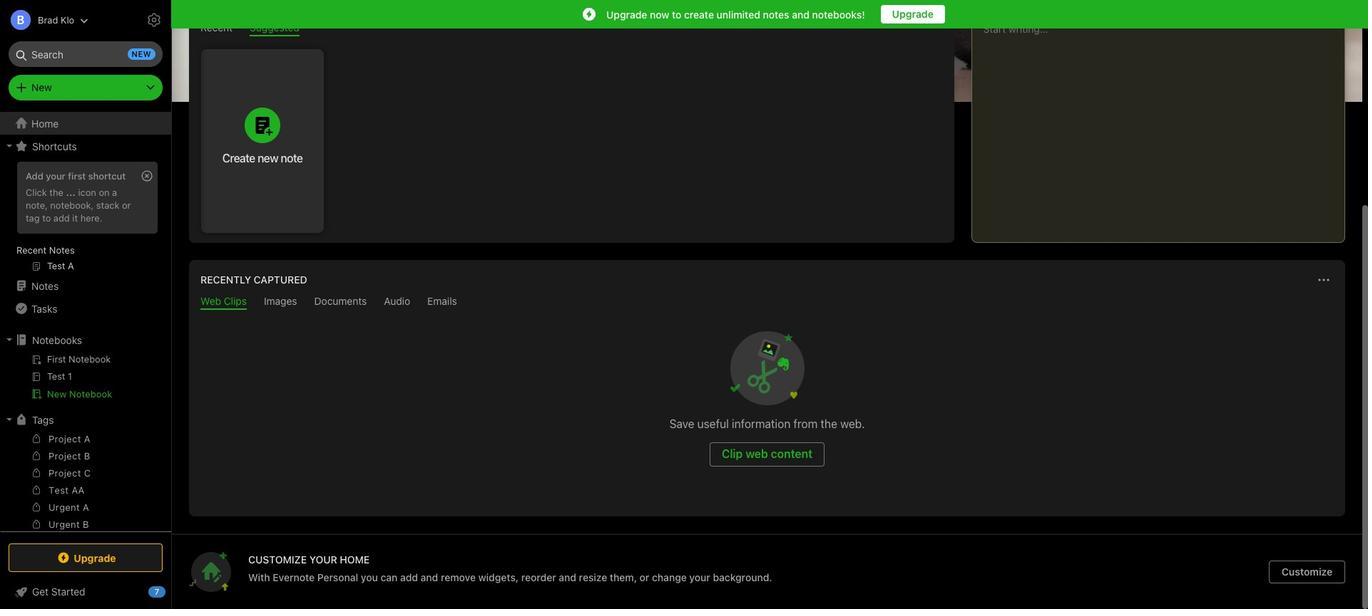 Task type: describe. For each thing, give the bounding box(es) containing it.
Account field
[[0, 6, 89, 34]]

notebooks
[[32, 334, 82, 346]]

add inside customize your home with evernote personal you can add and remove widgets, reorder and resize them, or change your background.
[[400, 572, 418, 584]]

recent tab
[[200, 21, 233, 36]]

project b
[[49, 451, 90, 462]]

group for tags
[[0, 431, 165, 574]]

Start writing… text field
[[983, 23, 1344, 231]]

0 vertical spatial customize
[[1293, 45, 1340, 56]]

unlimited
[[717, 8, 760, 20]]

suggested
[[250, 21, 299, 34]]

urgent a
[[49, 502, 89, 513]]

them,
[[610, 572, 637, 584]]

project a
[[49, 434, 90, 445]]

home
[[31, 117, 59, 129]]

emails
[[427, 295, 457, 307]]

from
[[794, 418, 818, 431]]

create
[[684, 8, 714, 20]]

create new note
[[222, 152, 303, 165]]

recent for recent notes
[[16, 245, 47, 256]]

started
[[51, 586, 85, 598]]

tasks
[[31, 303, 57, 315]]

b for project b
[[84, 451, 90, 462]]

new notebook
[[47, 389, 112, 400]]

the inside "web clips" "tab panel"
[[821, 418, 837, 431]]

notebook,
[[50, 200, 94, 211]]

background.
[[713, 572, 772, 584]]

notes inside group
[[49, 245, 75, 256]]

add inside the icon on a note, notebook, stack or tag to add it here.
[[53, 212, 70, 224]]

recently captured button
[[198, 272, 307, 289]]

information
[[732, 418, 791, 431]]

documents
[[314, 295, 367, 307]]

aa
[[72, 485, 85, 496]]

home link
[[0, 112, 171, 135]]

afternoon,
[[227, 43, 291, 59]]

resize
[[579, 572, 607, 584]]

test
[[49, 485, 69, 496]]

tags button
[[0, 409, 165, 432]]

urgent b link
[[0, 517, 165, 534]]

tags
[[32, 414, 54, 426]]

project for project b
[[49, 451, 81, 462]]

brad
[[38, 14, 58, 25]]

the inside tree
[[49, 187, 63, 198]]

web clips tab
[[200, 295, 247, 310]]

it
[[72, 212, 78, 224]]

you
[[361, 572, 378, 584]]

save
[[669, 418, 694, 431]]

tree containing home
[[0, 112, 171, 610]]

upgrade inside popup button
[[74, 552, 116, 565]]

save useful information from the web.
[[669, 418, 865, 431]]

content
[[771, 448, 812, 461]]

web
[[746, 448, 768, 461]]

1 vertical spatial notes
[[31, 280, 59, 292]]

urgent a link
[[0, 500, 165, 517]]

urgent for urgent b
[[49, 519, 80, 531]]

your inside customize your home with evernote personal you can add and remove widgets, reorder and resize them, or change your background.
[[689, 572, 710, 584]]

useful
[[697, 418, 729, 431]]

shortcut
[[88, 170, 126, 182]]

klo
[[61, 14, 74, 25]]

documents tab
[[314, 295, 367, 310]]

icon on a note, notebook, stack or tag to add it here.
[[26, 187, 131, 224]]

7
[[155, 588, 159, 597]]

create new note button
[[201, 49, 324, 233]]

a for urgent a
[[83, 502, 89, 513]]

notebooks link
[[0, 329, 165, 352]]

web clips
[[200, 295, 247, 307]]

audio tab
[[384, 295, 410, 310]]

icon
[[78, 187, 96, 198]]

0 vertical spatial your
[[46, 170, 65, 182]]

to inside the icon on a note, notebook, stack or tag to add it here.
[[42, 212, 51, 224]]

with
[[248, 572, 270, 584]]

tag
[[26, 212, 40, 224]]

clip
[[722, 448, 743, 461]]

recently captured
[[200, 274, 307, 286]]

More actions field
[[1314, 270, 1334, 290]]

recent notes
[[16, 245, 75, 256]]

recent for recent
[[200, 21, 233, 34]]

project b link
[[0, 448, 165, 466]]

new inside search box
[[132, 49, 151, 58]]

1 horizontal spatial to
[[672, 8, 681, 20]]

captured
[[254, 274, 307, 286]]

2 horizontal spatial and
[[792, 8, 810, 20]]

or inside the icon on a note, notebook, stack or tag to add it here.
[[122, 200, 131, 211]]

note,
[[26, 200, 48, 211]]

Search text field
[[19, 41, 153, 67]]

clip web content button
[[710, 443, 825, 467]]

evernote
[[273, 572, 315, 584]]

more actions image
[[1315, 272, 1332, 289]]

stack
[[96, 200, 119, 211]]



Task type: locate. For each thing, give the bounding box(es) containing it.
1 vertical spatial your
[[689, 572, 710, 584]]

recent inside tree
[[16, 245, 47, 256]]

0 horizontal spatial to
[[42, 212, 51, 224]]

notes
[[49, 245, 75, 256], [31, 280, 59, 292]]

project c
[[49, 468, 91, 479]]

to right tag
[[42, 212, 51, 224]]

notebook
[[69, 389, 112, 400]]

1 vertical spatial or
[[640, 572, 649, 584]]

0 vertical spatial recent
[[200, 21, 233, 34]]

and right notes
[[792, 8, 810, 20]]

web clips tab panel
[[189, 310, 1345, 517]]

new inside 'button'
[[47, 389, 67, 400]]

1 project from the top
[[49, 434, 81, 445]]

add your first shortcut
[[26, 170, 126, 182]]

add
[[53, 212, 70, 224], [400, 572, 418, 584]]

new for new notebook
[[47, 389, 67, 400]]

and
[[792, 8, 810, 20], [421, 572, 438, 584], [559, 572, 576, 584]]

urgent
[[49, 502, 80, 513], [49, 519, 80, 531]]

brad klo
[[38, 14, 74, 25]]

1 group from the top
[[0, 158, 165, 280]]

suggested tab
[[250, 21, 299, 36]]

a down test aa "link"
[[83, 502, 89, 513]]

tab list containing web clips
[[192, 295, 1342, 310]]

new up home
[[31, 81, 52, 93]]

clip web content
[[722, 448, 812, 461]]

tree
[[0, 112, 171, 610]]

images
[[264, 295, 297, 307]]

0 horizontal spatial your
[[46, 170, 65, 182]]

now
[[650, 8, 669, 20]]

upgrade button
[[881, 5, 945, 24]]

a for project a
[[84, 434, 90, 445]]

personal
[[317, 572, 358, 584]]

b down project a 'link'
[[84, 451, 90, 462]]

your right change
[[689, 572, 710, 584]]

expand notebooks image
[[4, 335, 15, 346]]

create
[[222, 152, 255, 165]]

tab list for suggested tab panel
[[192, 21, 951, 36]]

shortcuts
[[32, 140, 77, 152]]

b down urgent a link
[[83, 519, 89, 531]]

new for new
[[31, 81, 52, 93]]

click the ...
[[26, 187, 75, 198]]

images tab
[[264, 295, 297, 310]]

1 horizontal spatial add
[[400, 572, 418, 584]]

1 horizontal spatial or
[[640, 572, 649, 584]]

the right from
[[821, 418, 837, 431]]

0 vertical spatial urgent
[[49, 502, 80, 513]]

project for project c
[[49, 468, 81, 479]]

or inside customize your home with evernote personal you can add and remove widgets, reorder and resize them, or change your background.
[[640, 572, 649, 584]]

1 vertical spatial project
[[49, 451, 81, 462]]

1 vertical spatial group
[[0, 431, 165, 574]]

and left resize
[[559, 572, 576, 584]]

project for project a
[[49, 434, 81, 445]]

expand tags image
[[4, 414, 15, 426]]

a
[[84, 434, 90, 445], [83, 502, 89, 513]]

0 horizontal spatial add
[[53, 212, 70, 224]]

add
[[26, 170, 43, 182]]

0 vertical spatial to
[[672, 8, 681, 20]]

first
[[68, 170, 86, 182]]

group
[[0, 158, 165, 280], [0, 431, 165, 574]]

2 vertical spatial project
[[49, 468, 81, 479]]

1 vertical spatial the
[[821, 418, 837, 431]]

good afternoon, brad!
[[189, 43, 328, 59]]

new up tags
[[47, 389, 67, 400]]

your up the click the ...
[[46, 170, 65, 182]]

note
[[281, 152, 303, 165]]

recent up good
[[200, 21, 233, 34]]

1 horizontal spatial new
[[258, 152, 278, 165]]

new down settings image
[[132, 49, 151, 58]]

project a link
[[0, 431, 165, 449]]

or right stack
[[122, 200, 131, 211]]

1 horizontal spatial and
[[559, 572, 576, 584]]

emails tab
[[427, 295, 457, 310]]

upgrade for upgrade button at the top of page
[[892, 8, 934, 20]]

2 tab list from the top
[[192, 295, 1342, 310]]

urgent down urgent a
[[49, 519, 80, 531]]

1 vertical spatial add
[[400, 572, 418, 584]]

0 vertical spatial b
[[84, 451, 90, 462]]

0 horizontal spatial upgrade
[[74, 552, 116, 565]]

a up 'project b' link
[[84, 434, 90, 445]]

get started
[[32, 586, 85, 598]]

0 horizontal spatial the
[[49, 187, 63, 198]]

clips
[[224, 295, 247, 307]]

1 urgent from the top
[[49, 502, 80, 513]]

2 project from the top
[[49, 451, 81, 462]]

the left the ...
[[49, 187, 63, 198]]

1 vertical spatial new
[[258, 152, 278, 165]]

0 vertical spatial or
[[122, 200, 131, 211]]

project inside 'link'
[[49, 468, 81, 479]]

0 vertical spatial new
[[132, 49, 151, 58]]

0 vertical spatial notes
[[49, 245, 75, 256]]

project down the project a
[[49, 451, 81, 462]]

0 vertical spatial add
[[53, 212, 70, 224]]

1 vertical spatial customize
[[1282, 566, 1333, 578]]

new notebook button
[[0, 386, 165, 403]]

2 group from the top
[[0, 431, 165, 574]]

new
[[132, 49, 151, 58], [258, 152, 278, 165]]

group containing project a
[[0, 431, 165, 574]]

notebooks!
[[812, 8, 865, 20]]

project up test aa
[[49, 468, 81, 479]]

urgent down test aa
[[49, 502, 80, 513]]

upgrade for upgrade now to create unlimited notes and notebooks!
[[606, 8, 647, 20]]

1 vertical spatial tab list
[[192, 295, 1342, 310]]

here.
[[80, 212, 102, 224]]

good
[[189, 43, 223, 59]]

upgrade inside button
[[892, 8, 934, 20]]

change
[[652, 572, 687, 584]]

upgrade button
[[9, 544, 163, 573]]

1 vertical spatial a
[[83, 502, 89, 513]]

project up project b
[[49, 434, 81, 445]]

your
[[309, 554, 337, 566]]

suggested tab panel
[[189, 36, 954, 243]]

settings image
[[146, 11, 163, 29]]

3 project from the top
[[49, 468, 81, 479]]

1 vertical spatial new
[[47, 389, 67, 400]]

click to collapse image
[[166, 583, 177, 601]]

urgent for urgent a
[[49, 502, 80, 513]]

tab list for "web clips" "tab panel"
[[192, 295, 1342, 310]]

b
[[84, 451, 90, 462], [83, 519, 89, 531]]

widgets,
[[478, 572, 519, 584]]

get
[[32, 586, 49, 598]]

add left it
[[53, 212, 70, 224]]

new inside popup button
[[31, 81, 52, 93]]

click
[[26, 187, 47, 198]]

1 vertical spatial to
[[42, 212, 51, 224]]

Help and Learning task checklist field
[[0, 581, 171, 604]]

new
[[31, 81, 52, 93], [47, 389, 67, 400]]

1 vertical spatial customize button
[[1269, 561, 1345, 584]]

1 vertical spatial recent
[[16, 245, 47, 256]]

1 horizontal spatial recent
[[200, 21, 233, 34]]

tasks button
[[0, 297, 165, 320]]

upgrade
[[892, 8, 934, 20], [606, 8, 647, 20], [74, 552, 116, 565]]

notes
[[763, 8, 789, 20]]

customize button
[[1268, 40, 1345, 63], [1269, 561, 1345, 584]]

notes up "tasks"
[[31, 280, 59, 292]]

0 horizontal spatial or
[[122, 200, 131, 211]]

0 vertical spatial project
[[49, 434, 81, 445]]

0 vertical spatial tab list
[[192, 21, 951, 36]]

0 vertical spatial a
[[84, 434, 90, 445]]

1 horizontal spatial the
[[821, 418, 837, 431]]

0 vertical spatial new
[[31, 81, 52, 93]]

customize your home with evernote personal you can add and remove widgets, reorder and resize them, or change your background.
[[248, 554, 772, 584]]

or
[[122, 200, 131, 211], [640, 572, 649, 584]]

home
[[340, 554, 370, 566]]

new left the note
[[258, 152, 278, 165]]

recent down tag
[[16, 245, 47, 256]]

remove
[[441, 572, 476, 584]]

project c link
[[0, 466, 165, 483]]

0 vertical spatial group
[[0, 158, 165, 280]]

brad!
[[294, 43, 328, 59]]

1 horizontal spatial upgrade
[[606, 8, 647, 20]]

0 vertical spatial the
[[49, 187, 63, 198]]

1 vertical spatial b
[[83, 519, 89, 531]]

2 urgent from the top
[[49, 519, 80, 531]]

new inside button
[[258, 152, 278, 165]]

0 horizontal spatial recent
[[16, 245, 47, 256]]

new search field
[[19, 41, 155, 67]]

2 horizontal spatial upgrade
[[892, 8, 934, 20]]

project
[[49, 434, 81, 445], [49, 451, 81, 462], [49, 468, 81, 479]]

0 horizontal spatial and
[[421, 572, 438, 584]]

b for urgent b
[[83, 519, 89, 531]]

test aa link
[[0, 483, 165, 500]]

reorder
[[521, 572, 556, 584]]

to right now
[[672, 8, 681, 20]]

web.
[[840, 418, 865, 431]]

new button
[[9, 75, 163, 101]]

and left remove
[[421, 572, 438, 584]]

shortcuts button
[[0, 135, 165, 158]]

1 horizontal spatial your
[[689, 572, 710, 584]]

notes down it
[[49, 245, 75, 256]]

1 tab list from the top
[[192, 21, 951, 36]]

new notebook group
[[0, 352, 165, 409]]

audio
[[384, 295, 410, 307]]

your
[[46, 170, 65, 182], [689, 572, 710, 584]]

group for shortcuts
[[0, 158, 165, 280]]

the
[[49, 187, 63, 198], [821, 418, 837, 431]]

tab list containing recent
[[192, 21, 951, 36]]

test aa
[[49, 485, 85, 496]]

urgent b
[[49, 519, 89, 531]]

add right can
[[400, 572, 418, 584]]

project inside 'link'
[[49, 434, 81, 445]]

1 vertical spatial urgent
[[49, 519, 80, 531]]

or right them,
[[640, 572, 649, 584]]

...
[[66, 187, 75, 198]]

recently
[[200, 274, 251, 286]]

web
[[200, 295, 221, 307]]

group containing add your first shortcut
[[0, 158, 165, 280]]

customize
[[248, 554, 307, 566]]

can
[[381, 572, 398, 584]]

a inside 'link'
[[84, 434, 90, 445]]

0 horizontal spatial new
[[132, 49, 151, 58]]

tab list
[[192, 21, 951, 36], [192, 295, 1342, 310]]

notes link
[[0, 275, 165, 297]]

0 vertical spatial customize button
[[1268, 40, 1345, 63]]



Task type: vqa. For each thing, say whether or not it's contained in the screenshot.
Customize button
yes



